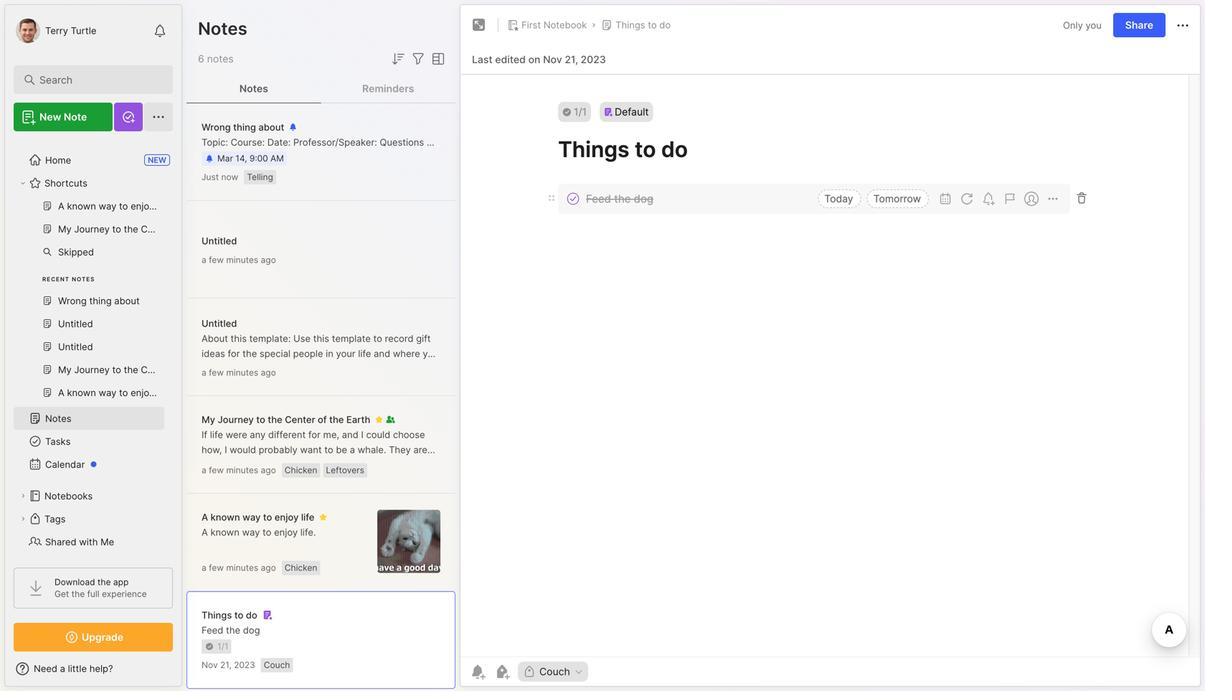 Task type: describe. For each thing, give the bounding box(es) containing it.
1 vertical spatial and
[[342, 429, 359, 440]]

2 vertical spatial and
[[331, 459, 348, 470]]

share
[[1126, 19, 1154, 31]]

only
[[1064, 20, 1084, 31]]

calendar button
[[14, 453, 164, 476]]

add tag image
[[494, 663, 511, 680]]

would
[[230, 444, 256, 455]]

6 notes
[[198, 53, 234, 65]]

wrong thing about
[[202, 122, 284, 133]]

0 vertical spatial of
[[318, 414, 327, 425]]

life.
[[301, 527, 316, 538]]

3 ago from the top
[[261, 465, 276, 476]]

the up "me,"
[[329, 414, 344, 425]]

feed the dog
[[202, 625, 260, 636]]

experience
[[102, 589, 147, 599]]

reminders button
[[321, 75, 456, 103]]

0 horizontal spatial things
[[202, 610, 232, 621]]

template:
[[250, 333, 291, 344]]

center
[[285, 414, 315, 425]]

special
[[260, 348, 291, 359]]

buy
[[220, 363, 237, 374]]

viewed
[[619, 137, 651, 148]]

mar
[[217, 153, 233, 164]]

1 vertical spatial do
[[246, 610, 257, 621]]

was
[[481, 137, 499, 148]]

way for life.
[[242, 527, 260, 538]]

about
[[202, 333, 228, 344]]

shared with me link
[[14, 530, 164, 553]]

now
[[221, 172, 238, 182]]

any
[[250, 429, 266, 440]]

a inside field
[[60, 663, 65, 674]]

expand note image
[[471, 17, 488, 34]]

2 ago from the top
[[261, 367, 276, 378]]

0 vertical spatial earth
[[347, 414, 371, 425]]

in
[[326, 348, 334, 359]]

recent notes group
[[14, 195, 164, 413]]

1/1
[[217, 641, 229, 652]]

to inside about this template: use this template to record gift ideas for the special people in your life and where you can buy them when the time is right. this template...
[[374, 333, 382, 344]]

tab list containing notes
[[187, 75, 456, 103]]

4 ago from the top
[[261, 563, 276, 573]]

the down people
[[291, 363, 306, 374]]

add a reminder image
[[469, 663, 487, 680]]

chicken for different
[[285, 465, 318, 476]]

new
[[148, 155, 167, 165]]

last edited on nov 21, 2023
[[472, 53, 606, 66]]

last
[[472, 53, 493, 66]]

notes inside notes link
[[45, 413, 71, 424]]

for inside about this template: use this template to record gift ideas for the special people in your life and where you can buy them when the time is right. this template...
[[228, 348, 240, 359]]

people
[[293, 348, 323, 359]]

the left "dog" in the left bottom of the page
[[226, 625, 241, 636]]

my journey to the center of the earth
[[202, 414, 371, 425]]

different
[[268, 429, 306, 440]]

need a little help?
[[34, 663, 113, 674]]

the up them
[[243, 348, 257, 359]]

expand notebooks image
[[19, 492, 27, 500]]

9:00
[[250, 153, 268, 164]]

0 horizontal spatial 21,
[[220, 660, 232, 670]]

first
[[522, 19, 541, 31]]

feed
[[202, 625, 223, 636]]

d...
[[223, 474, 236, 486]]

the right was
[[502, 137, 516, 148]]

1 vertical spatial nov
[[202, 660, 218, 670]]

download the app get the full experience
[[55, 577, 147, 599]]

Add filters field
[[410, 50, 427, 67]]

they
[[389, 444, 411, 455]]

known for a known way to enjoy life.
[[211, 527, 240, 538]]

just now
[[202, 172, 238, 182]]

new note
[[39, 111, 87, 123]]

recent
[[42, 276, 70, 283]]

to inside 'button'
[[648, 19, 657, 31]]

way for life
[[243, 512, 261, 523]]

tasks button
[[14, 430, 164, 453]]

their
[[400, 459, 420, 470]]

1 this from the left
[[231, 333, 247, 344]]

first notebook
[[522, 19, 587, 31]]

thumbnail image
[[378, 510, 441, 573]]

2 minutes from the top
[[226, 367, 259, 378]]

expand tags image
[[19, 515, 27, 523]]

on inside if life were any different for me, and i could choose how, i would probably want to be a whale. they are the largest mammal on earth and masters of their vast d...
[[291, 459, 302, 470]]

is
[[330, 363, 337, 374]]

tags button
[[14, 507, 164, 530]]

a inside if life were any different for me, and i could choose how, i would probably want to be a whale. they are the largest mammal on earth and masters of their vast d...
[[350, 444, 355, 455]]

questions
[[380, 137, 424, 148]]

Couch Tag actions field
[[570, 667, 584, 677]]

6
[[198, 53, 204, 65]]

Search text field
[[39, 73, 154, 87]]

need
[[34, 663, 57, 674]]

on inside note window element
[[529, 53, 541, 66]]

when
[[264, 363, 288, 374]]

3 a few minutes ago from the top
[[202, 465, 276, 476]]

3 minutes from the top
[[226, 465, 259, 476]]

mermaid
[[653, 137, 692, 148]]

for inside if life were any different for me, and i could choose how, i would probably want to be a whale. they are the largest mammal on earth and masters of their vast d...
[[309, 429, 321, 440]]

1 few from the top
[[209, 255, 224, 265]]

new
[[39, 111, 61, 123]]

where
[[393, 348, 420, 359]]

you inside note window element
[[1086, 20, 1102, 31]]

me
[[101, 536, 114, 547]]

View options field
[[427, 50, 447, 67]]

tree inside main element
[[5, 140, 182, 585]]

recent notes
[[42, 276, 95, 283]]

tags
[[45, 513, 66, 525]]

nov inside note window element
[[543, 53, 562, 66]]

1 vertical spatial 2023
[[234, 660, 255, 670]]

upgrade
[[82, 631, 124, 643]]

right.
[[340, 363, 362, 374]]

Sort options field
[[390, 50, 407, 67]]

terry turtle
[[45, 25, 96, 36]]

the up full
[[98, 577, 111, 587]]

of inside if life were any different for me, and i could choose how, i would probably want to be a whale. they are the largest mammal on earth and masters of their vast d...
[[388, 459, 397, 470]]

me,
[[323, 429, 340, 440]]

click to collapse image
[[181, 665, 192, 682]]

the up different at the bottom left
[[268, 414, 283, 425]]

1 vertical spatial about
[[548, 137, 573, 148]]

home
[[45, 155, 71, 166]]

want
[[300, 444, 322, 455]]

professor/speaker:
[[294, 137, 377, 148]]

to inside if life were any different for me, and i could choose how, i would probably want to be a whale. they are the largest mammal on earth and masters of their vast d...
[[325, 444, 334, 455]]

probably
[[259, 444, 298, 455]]

note
[[64, 111, 87, 123]]

course:
[[231, 137, 265, 148]]

full
[[87, 589, 99, 599]]

mar 14, 9:00 am
[[217, 153, 284, 164]]

little
[[68, 663, 87, 674]]

2 this from the left
[[313, 333, 330, 344]]

add filters image
[[410, 50, 427, 67]]

were
[[226, 429, 247, 440]]

1 horizontal spatial life
[[301, 512, 315, 523]]

be
[[336, 444, 347, 455]]

this
[[365, 363, 384, 374]]



Task type: locate. For each thing, give the bounding box(es) containing it.
life inside if life were any different for me, and i could choose how, i would probably want to be a whale. they are the largest mammal on earth and masters of their vast d...
[[210, 429, 223, 440]]

0 horizontal spatial i
[[225, 444, 227, 455]]

way down a known way to enjoy life
[[242, 527, 260, 538]]

1 untitled from the top
[[202, 235, 237, 247]]

notes button
[[187, 75, 321, 103]]

wrong
[[202, 122, 231, 133]]

topic: course: date: professor/speaker: questions notes what was the movie about the least viewed mermaid summary
[[202, 137, 736, 148]]

1 vertical spatial known
[[211, 527, 240, 538]]

life up this
[[358, 348, 371, 359]]

0 horizontal spatial nov
[[202, 660, 218, 670]]

if
[[202, 429, 208, 440]]

0 vertical spatial way
[[243, 512, 261, 523]]

with
[[79, 536, 98, 547]]

template...
[[386, 363, 433, 374]]

vast
[[202, 474, 220, 486]]

none search field inside main element
[[39, 71, 154, 88]]

earth inside if life were any different for me, and i could choose how, i would probably want to be a whale. they are the largest mammal on earth and masters of their vast d...
[[305, 459, 329, 470]]

WHAT'S NEW field
[[5, 657, 182, 680]]

1 horizontal spatial do
[[660, 19, 671, 31]]

couch right add tag image
[[540, 666, 570, 678]]

them
[[239, 363, 262, 374]]

and down be
[[331, 459, 348, 470]]

am
[[271, 153, 284, 164]]

first notebook button
[[505, 15, 590, 35]]

life right if
[[210, 429, 223, 440]]

0 horizontal spatial 2023
[[234, 660, 255, 670]]

0 horizontal spatial about
[[259, 122, 284, 133]]

21, down notebook
[[565, 53, 578, 66]]

things inside 'button'
[[616, 19, 646, 31]]

mammal
[[252, 459, 289, 470]]

notes inside recent notes group
[[72, 276, 95, 283]]

14,
[[236, 153, 247, 164]]

template
[[332, 333, 371, 344]]

only you
[[1064, 20, 1102, 31]]

a for a known way to enjoy life.
[[202, 527, 208, 538]]

2023 down notebook
[[581, 53, 606, 66]]

0 vertical spatial untitled
[[202, 235, 237, 247]]

enjoy for life
[[275, 512, 299, 523]]

minutes
[[226, 255, 259, 265], [226, 367, 259, 378], [226, 465, 259, 476], [226, 563, 259, 573]]

0 vertical spatial nov
[[543, 53, 562, 66]]

1 vertical spatial things
[[202, 610, 232, 621]]

on right edited
[[529, 53, 541, 66]]

upgrade button
[[14, 623, 173, 652]]

enjoy left life.
[[274, 527, 298, 538]]

1 horizontal spatial earth
[[347, 414, 371, 425]]

21,
[[565, 53, 578, 66], [220, 660, 232, 670]]

for up want
[[309, 429, 321, 440]]

a
[[202, 255, 207, 265], [202, 367, 207, 378], [350, 444, 355, 455], [202, 465, 207, 476], [202, 563, 207, 573], [60, 663, 65, 674]]

notes left the what
[[427, 137, 453, 148]]

untitled up about in the top left of the page
[[202, 318, 237, 329]]

telling
[[247, 172, 273, 182]]

0 horizontal spatial earth
[[305, 459, 329, 470]]

on
[[529, 53, 541, 66], [291, 459, 302, 470]]

1 horizontal spatial this
[[313, 333, 330, 344]]

help?
[[90, 663, 113, 674]]

1 horizontal spatial of
[[388, 459, 397, 470]]

main element
[[0, 0, 187, 691]]

0 vertical spatial enjoy
[[275, 512, 299, 523]]

and up be
[[342, 429, 359, 440]]

2 enjoy from the top
[[274, 527, 298, 538]]

you down gift
[[423, 348, 439, 359]]

things right notebook
[[616, 19, 646, 31]]

notes link
[[14, 407, 164, 430]]

things to do inside things to do 'button'
[[616, 19, 671, 31]]

0 vertical spatial a
[[202, 512, 208, 523]]

time
[[308, 363, 327, 374]]

0 horizontal spatial for
[[228, 348, 240, 359]]

0 vertical spatial life
[[358, 348, 371, 359]]

turtle
[[71, 25, 96, 36]]

1 vertical spatial earth
[[305, 459, 329, 470]]

1 vertical spatial 21,
[[220, 660, 232, 670]]

the inside if life were any different for me, and i could choose how, i would probably want to be a whale. they are the largest mammal on earth and masters of their vast d...
[[202, 459, 216, 470]]

0 horizontal spatial of
[[318, 414, 327, 425]]

this up in
[[313, 333, 330, 344]]

1 horizontal spatial about
[[548, 137, 573, 148]]

thing
[[233, 122, 256, 133]]

0 vertical spatial known
[[211, 512, 240, 523]]

known for a known way to enjoy life
[[211, 512, 240, 523]]

shortcuts button
[[14, 172, 164, 195]]

do inside things to do 'button'
[[660, 19, 671, 31]]

2023 down "dog" in the left bottom of the page
[[234, 660, 255, 670]]

2023 inside note window element
[[581, 53, 606, 66]]

about left the
[[548, 137, 573, 148]]

2 untitled from the top
[[202, 318, 237, 329]]

1 vertical spatial a
[[202, 527, 208, 538]]

date:
[[268, 137, 291, 148]]

untitled
[[202, 235, 237, 247], [202, 318, 237, 329]]

couch
[[264, 660, 290, 670], [540, 666, 570, 678]]

1 horizontal spatial on
[[529, 53, 541, 66]]

you inside about this template: use this template to record gift ideas for the special people in your life and where you can buy them when the time is right. this template...
[[423, 348, 439, 359]]

2 a from the top
[[202, 527, 208, 538]]

masters
[[350, 459, 386, 470]]

about
[[259, 122, 284, 133], [548, 137, 573, 148]]

1 vertical spatial enjoy
[[274, 527, 298, 538]]

notes inside notes button
[[240, 83, 268, 95]]

1 vertical spatial chicken
[[285, 563, 318, 573]]

0 horizontal spatial things to do
[[202, 610, 257, 621]]

life inside about this template: use this template to record gift ideas for the special people in your life and where you can buy them when the time is right. this template...
[[358, 348, 371, 359]]

0 horizontal spatial life
[[210, 429, 223, 440]]

1 horizontal spatial nov
[[543, 53, 562, 66]]

1 minutes from the top
[[226, 255, 259, 265]]

largest
[[219, 459, 249, 470]]

1 ago from the top
[[261, 255, 276, 265]]

notes up tasks
[[45, 413, 71, 424]]

0 vertical spatial chicken
[[285, 465, 318, 476]]

of up "me,"
[[318, 414, 327, 425]]

1 horizontal spatial you
[[1086, 20, 1102, 31]]

a known way to enjoy life
[[202, 512, 315, 523]]

chicken down life.
[[285, 563, 318, 573]]

0 vertical spatial 2023
[[581, 53, 606, 66]]

1 horizontal spatial 2023
[[581, 53, 606, 66]]

a for a known way to enjoy life
[[202, 512, 208, 523]]

21, inside note window element
[[565, 53, 578, 66]]

0 vertical spatial i
[[361, 429, 364, 440]]

dog
[[243, 625, 260, 636]]

None search field
[[39, 71, 154, 88]]

known down a known way to enjoy life
[[211, 527, 240, 538]]

for
[[228, 348, 240, 359], [309, 429, 321, 440]]

1 enjoy from the top
[[275, 512, 299, 523]]

notebooks
[[45, 490, 93, 502]]

chicken for enjoy
[[285, 563, 318, 573]]

1 vertical spatial untitled
[[202, 318, 237, 329]]

0 horizontal spatial you
[[423, 348, 439, 359]]

notebooks link
[[14, 484, 164, 507]]

1 a few minutes ago from the top
[[202, 255, 276, 265]]

notes up the notes
[[198, 18, 247, 39]]

things up feed
[[202, 610, 232, 621]]

whale.
[[358, 444, 386, 455]]

and inside about this template: use this template to record gift ideas for the special people in your life and where you can buy them when the time is right. this template...
[[374, 348, 391, 359]]

2 vertical spatial life
[[301, 512, 315, 523]]

4 a few minutes ago from the top
[[202, 563, 276, 573]]

1 vertical spatial way
[[242, 527, 260, 538]]

could
[[366, 429, 391, 440]]

few
[[209, 255, 224, 265], [209, 367, 224, 378], [209, 465, 224, 476], [209, 563, 224, 573]]

1 known from the top
[[211, 512, 240, 523]]

nov down 1/1
[[202, 660, 218, 670]]

the
[[502, 137, 516, 148], [243, 348, 257, 359], [291, 363, 306, 374], [268, 414, 283, 425], [329, 414, 344, 425], [202, 459, 216, 470], [98, 577, 111, 587], [72, 589, 85, 599], [226, 625, 241, 636]]

ideas
[[202, 348, 225, 359]]

Account field
[[14, 17, 96, 45]]

0 vertical spatial things to do
[[616, 19, 671, 31]]

a few minutes ago
[[202, 255, 276, 265], [202, 367, 276, 378], [202, 465, 276, 476], [202, 563, 276, 573]]

nov down first notebook
[[543, 53, 562, 66]]

tree
[[5, 140, 182, 585]]

1 vertical spatial for
[[309, 429, 321, 440]]

1 vertical spatial you
[[423, 348, 439, 359]]

notes right recent
[[72, 276, 95, 283]]

tasks
[[45, 436, 71, 447]]

More actions field
[[1175, 16, 1192, 34]]

couch inside couch button
[[540, 666, 570, 678]]

1 chicken from the top
[[285, 465, 318, 476]]

if life were any different for me, and i could choose how, i would probably want to be a whale. they are the largest mammal on earth and masters of their vast d...
[[202, 429, 428, 486]]

Note Editor text field
[[461, 74, 1201, 657]]

earth up could
[[347, 414, 371, 425]]

about up date:
[[259, 122, 284, 133]]

2 a few minutes ago from the top
[[202, 367, 276, 378]]

topic:
[[202, 137, 228, 148]]

1 horizontal spatial things
[[616, 19, 646, 31]]

4 minutes from the top
[[226, 563, 259, 573]]

couch right nov 21, 2023 in the bottom of the page
[[264, 660, 290, 670]]

0 vertical spatial things
[[616, 19, 646, 31]]

reminders
[[363, 83, 414, 95]]

2 few from the top
[[209, 367, 224, 378]]

1 horizontal spatial 21,
[[565, 53, 578, 66]]

0 vertical spatial about
[[259, 122, 284, 133]]

on down want
[[291, 459, 302, 470]]

1 a from the top
[[202, 512, 208, 523]]

just
[[202, 172, 219, 182]]

what
[[456, 137, 479, 148]]

a
[[202, 512, 208, 523], [202, 527, 208, 538]]

ago
[[261, 255, 276, 265], [261, 367, 276, 378], [261, 465, 276, 476], [261, 563, 276, 573]]

the up vast
[[202, 459, 216, 470]]

and up this
[[374, 348, 391, 359]]

0 horizontal spatial do
[[246, 610, 257, 621]]

tab list
[[187, 75, 456, 103]]

enjoy up the "a known way to enjoy life." at the bottom of the page
[[275, 512, 299, 523]]

shortcuts
[[45, 177, 87, 189]]

more actions image
[[1175, 17, 1192, 34]]

1 horizontal spatial i
[[361, 429, 364, 440]]

calendar
[[45, 459, 85, 470]]

things to do
[[616, 19, 671, 31], [202, 610, 257, 621]]

way up the "a known way to enjoy life." at the bottom of the page
[[243, 512, 261, 523]]

shared
[[45, 536, 76, 547]]

2 chicken from the top
[[285, 563, 318, 573]]

use
[[294, 333, 311, 344]]

0 horizontal spatial couch
[[264, 660, 290, 670]]

edited
[[495, 53, 526, 66]]

2 known from the top
[[211, 527, 240, 538]]

1 horizontal spatial couch
[[540, 666, 570, 678]]

how,
[[202, 444, 222, 455]]

to
[[648, 19, 657, 31], [374, 333, 382, 344], [256, 414, 265, 425], [325, 444, 334, 455], [263, 512, 272, 523], [263, 527, 272, 538], [235, 610, 244, 621]]

3 few from the top
[[209, 465, 224, 476]]

0 vertical spatial and
[[374, 348, 391, 359]]

2 horizontal spatial life
[[358, 348, 371, 359]]

0 vertical spatial you
[[1086, 20, 1102, 31]]

i
[[361, 429, 364, 440], [225, 444, 227, 455]]

for up buy
[[228, 348, 240, 359]]

4 few from the top
[[209, 563, 224, 573]]

terry
[[45, 25, 68, 36]]

0 horizontal spatial this
[[231, 333, 247, 344]]

1 vertical spatial of
[[388, 459, 397, 470]]

known up the "a known way to enjoy life." at the bottom of the page
[[211, 512, 240, 523]]

21, down 1/1
[[220, 660, 232, 670]]

a known way to enjoy life.
[[202, 527, 316, 538]]

enjoy
[[275, 512, 299, 523], [274, 527, 298, 538]]

get
[[55, 589, 69, 599]]

0 horizontal spatial on
[[291, 459, 302, 470]]

of down they
[[388, 459, 397, 470]]

1 vertical spatial things to do
[[202, 610, 257, 621]]

tree containing home
[[5, 140, 182, 585]]

1 vertical spatial life
[[210, 429, 223, 440]]

0 vertical spatial on
[[529, 53, 541, 66]]

1 vertical spatial on
[[291, 459, 302, 470]]

notes up the thing
[[240, 83, 268, 95]]

note window element
[[460, 4, 1202, 690]]

this right about in the top left of the page
[[231, 333, 247, 344]]

my
[[202, 414, 215, 425]]

i right 'how,'
[[225, 444, 227, 455]]

gift
[[416, 333, 431, 344]]

about this template: use this template to record gift ideas for the special people in your life and where you can buy them when the time is right. this template...
[[202, 333, 439, 374]]

1 horizontal spatial for
[[309, 429, 321, 440]]

1 horizontal spatial things to do
[[616, 19, 671, 31]]

untitled down just now at the left top of page
[[202, 235, 237, 247]]

the down download
[[72, 589, 85, 599]]

chicken down want
[[285, 465, 318, 476]]

0 vertical spatial for
[[228, 348, 240, 359]]

shared with me
[[45, 536, 114, 547]]

enjoy for life.
[[274, 527, 298, 538]]

i left could
[[361, 429, 364, 440]]

record
[[385, 333, 414, 344]]

notes
[[207, 53, 234, 65]]

life up life.
[[301, 512, 315, 523]]

0 vertical spatial do
[[660, 19, 671, 31]]

earth down want
[[305, 459, 329, 470]]

0 vertical spatial 21,
[[565, 53, 578, 66]]

1 vertical spatial i
[[225, 444, 227, 455]]

you right only
[[1086, 20, 1102, 31]]



Task type: vqa. For each thing, say whether or not it's contained in the screenshot.
The Couch
yes



